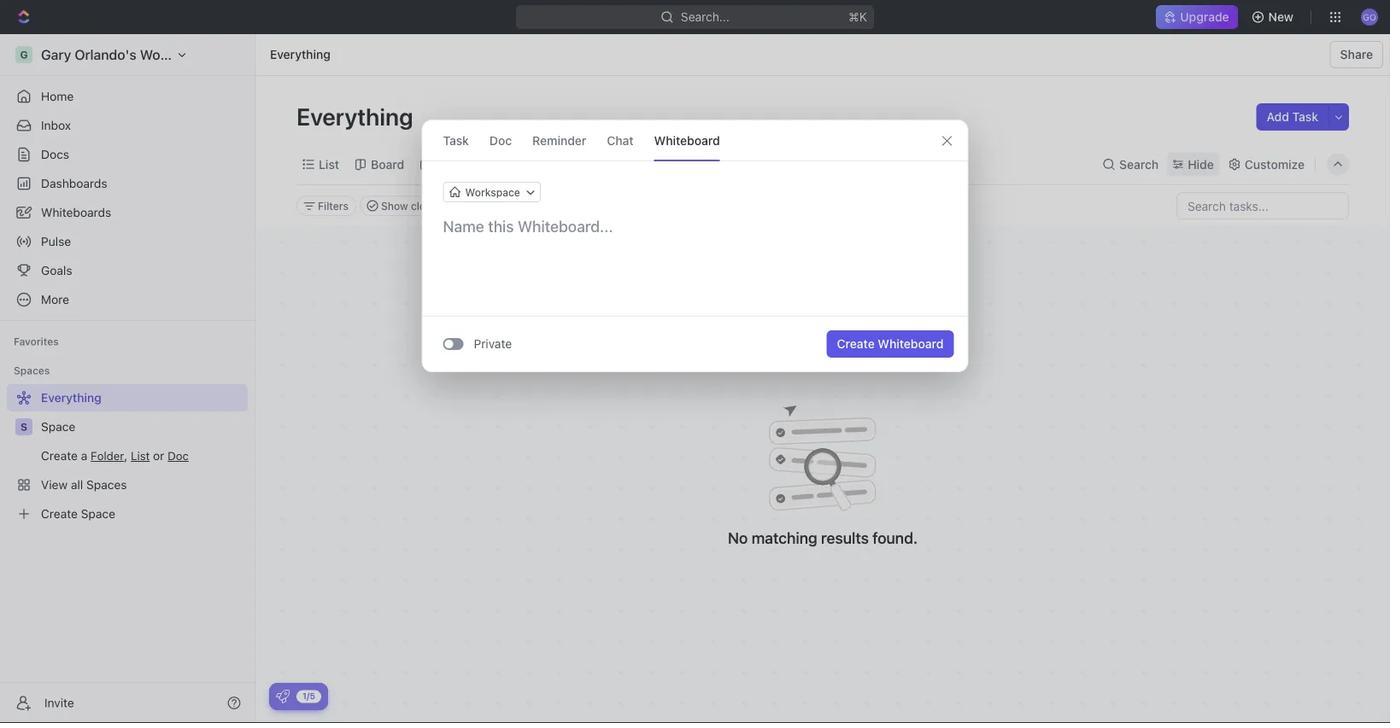 Task type: describe. For each thing, give the bounding box(es) containing it.
task inside add task button
[[1293, 110, 1319, 124]]

show closed button
[[360, 196, 451, 216]]

goals
[[41, 264, 72, 278]]

add task button
[[1257, 103, 1329, 131]]

docs link
[[7, 141, 248, 168]]

create whiteboard
[[837, 337, 944, 351]]

whiteboard button
[[654, 121, 720, 161]]

space link
[[41, 414, 244, 441]]

s
[[20, 421, 27, 433]]

dialog containing task
[[422, 120, 969, 373]]

workspace button
[[443, 182, 541, 203]]

mind map
[[519, 157, 574, 171]]

upgrade
[[1181, 10, 1230, 24]]

customize
[[1245, 157, 1305, 171]]

calendar link
[[433, 153, 487, 177]]

whiteboards
[[41, 206, 111, 220]]

spaces
[[14, 365, 50, 377]]

space
[[41, 420, 75, 434]]

chat
[[607, 133, 634, 147]]

hide button
[[466, 196, 503, 216]]

create
[[837, 337, 875, 351]]

list
[[319, 157, 339, 171]]

invite
[[44, 697, 74, 711]]

0 vertical spatial everything
[[270, 47, 331, 62]]

no matching results found.
[[728, 529, 918, 547]]

map
[[550, 157, 574, 171]]

private
[[474, 337, 512, 351]]

mind map link
[[515, 153, 574, 177]]

pulse link
[[7, 228, 248, 256]]

1 vertical spatial everything
[[297, 102, 418, 130]]

add task
[[1267, 110, 1319, 124]]

everything link
[[266, 44, 335, 65]]

new
[[1269, 10, 1294, 24]]

goals link
[[7, 257, 248, 285]]

pulse
[[41, 235, 71, 249]]

show closed
[[381, 200, 444, 212]]

onboarding checklist button image
[[276, 691, 290, 704]]

reminder
[[533, 133, 587, 147]]

workspace button
[[443, 182, 541, 203]]

workspace
[[465, 186, 520, 198]]



Task type: vqa. For each thing, say whether or not it's contained in the screenshot.
Upgrade
yes



Task type: locate. For each thing, give the bounding box(es) containing it.
no
[[728, 529, 748, 547]]

whiteboard
[[654, 133, 720, 147], [878, 337, 944, 351]]

whiteboard inside button
[[878, 337, 944, 351]]

home link
[[7, 83, 248, 110]]

board
[[371, 157, 404, 171]]

1 vertical spatial whiteboard
[[878, 337, 944, 351]]

0 vertical spatial whiteboard
[[654, 133, 720, 147]]

task button
[[443, 121, 469, 161]]

hide button
[[1168, 153, 1220, 177]]

1 horizontal spatial whiteboard
[[878, 337, 944, 351]]

add
[[1267, 110, 1290, 124]]

sidebar navigation
[[0, 34, 256, 724]]

1 horizontal spatial hide
[[1188, 157, 1214, 171]]

home
[[41, 89, 74, 103]]

everything
[[270, 47, 331, 62], [297, 102, 418, 130]]

search
[[1120, 157, 1159, 171]]

search button
[[1098, 153, 1164, 177]]

results
[[821, 529, 869, 547]]

Search tasks... text field
[[1178, 193, 1349, 219]]

1 vertical spatial task
[[443, 133, 469, 147]]

calendar
[[436, 157, 487, 171]]

1 vertical spatial hide
[[473, 200, 496, 212]]

mind
[[519, 157, 546, 171]]

favorites
[[14, 336, 59, 348]]

dashboards link
[[7, 170, 248, 197]]

0 horizontal spatial whiteboard
[[654, 133, 720, 147]]

hide right search
[[1188, 157, 1214, 171]]

0 vertical spatial task
[[1293, 110, 1319, 124]]

doc button
[[490, 121, 512, 161]]

doc
[[490, 133, 512, 147]]

create whiteboard button
[[827, 331, 954, 358]]

task inside dialog
[[443, 133, 469, 147]]

new button
[[1245, 3, 1304, 31]]

favorites button
[[7, 332, 66, 352]]

inbox
[[41, 118, 71, 132]]

space, , element
[[15, 419, 32, 436]]

whiteboard right create
[[878, 337, 944, 351]]

0 vertical spatial hide
[[1188, 157, 1214, 171]]

task up calendar link
[[443, 133, 469, 147]]

0 horizontal spatial hide
[[473, 200, 496, 212]]

1 horizontal spatial task
[[1293, 110, 1319, 124]]

inbox link
[[7, 112, 248, 139]]

onboarding checklist button element
[[276, 691, 290, 704]]

hide inside hide button
[[473, 200, 496, 212]]

matching
[[752, 529, 818, 547]]

share
[[1341, 47, 1374, 62]]

task
[[1293, 110, 1319, 124], [443, 133, 469, 147]]

hide inside hide dropdown button
[[1188, 157, 1214, 171]]

0 horizontal spatial task
[[443, 133, 469, 147]]

1/5
[[303, 692, 315, 702]]

chat button
[[607, 121, 634, 161]]

dashboards
[[41, 177, 107, 191]]

hide
[[1188, 157, 1214, 171], [473, 200, 496, 212]]

customize button
[[1223, 153, 1310, 177]]

Name this Whiteboard... field
[[423, 216, 968, 237]]

hide down workspace in the left top of the page
[[473, 200, 496, 212]]

list link
[[315, 153, 339, 177]]

docs
[[41, 147, 69, 162]]

closed
[[411, 200, 444, 212]]

whiteboards link
[[7, 199, 248, 227]]

dialog
[[422, 120, 969, 373]]

reminder button
[[533, 121, 587, 161]]

⌘k
[[849, 10, 867, 24]]

show
[[381, 200, 408, 212]]

search...
[[681, 10, 730, 24]]

board link
[[368, 153, 404, 177]]

share button
[[1331, 41, 1384, 68]]

task right add
[[1293, 110, 1319, 124]]

upgrade link
[[1157, 5, 1238, 29]]

whiteboard right chat
[[654, 133, 720, 147]]

found.
[[873, 529, 918, 547]]



